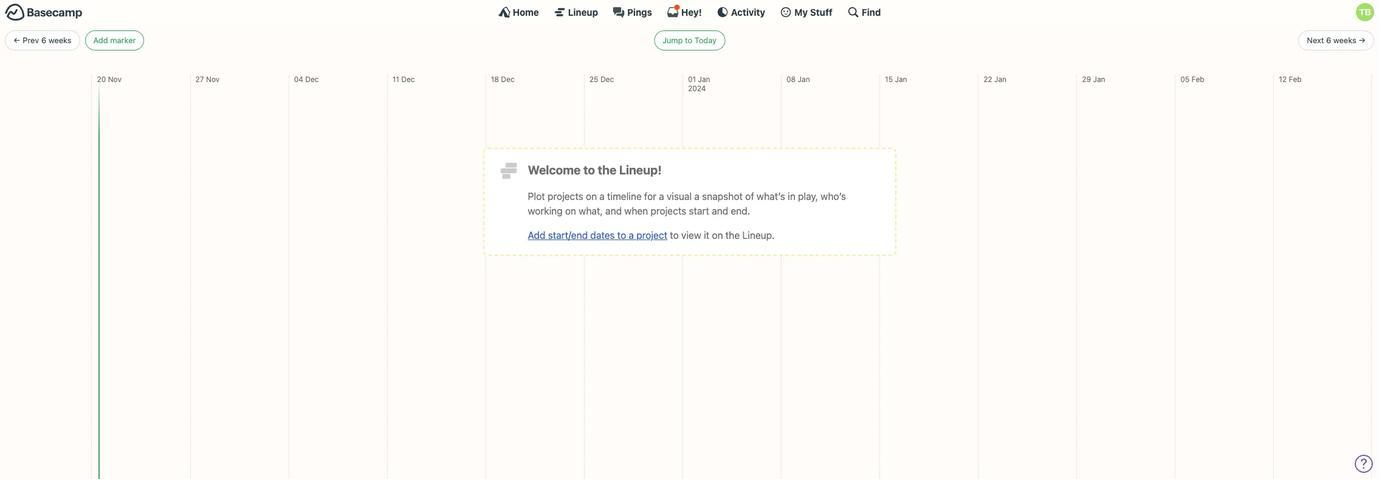 Task type: vqa. For each thing, say whether or not it's contained in the screenshot.
the to the left
yes



Task type: locate. For each thing, give the bounding box(es) containing it.
dec right '11'
[[401, 74, 415, 84]]

1 horizontal spatial and
[[712, 205, 728, 216]]

dec right 18
[[501, 74, 515, 84]]

view
[[681, 229, 701, 240]]

3 dec from the left
[[501, 74, 515, 84]]

25
[[590, 74, 598, 84]]

projects
[[548, 191, 583, 202], [651, 205, 686, 216]]

jan right 22
[[995, 74, 1007, 84]]

nov right 27
[[206, 74, 220, 84]]

0 vertical spatial add
[[93, 35, 108, 45]]

05
[[1181, 74, 1190, 84]]

and down timeline
[[605, 205, 622, 216]]

add marker link
[[85, 30, 144, 50]]

1 and from the left
[[605, 205, 622, 216]]

feb for 12 feb
[[1289, 74, 1302, 84]]

jan right the 15
[[895, 74, 907, 84]]

nov right 20
[[108, 74, 122, 84]]

weeks left "→"
[[1334, 35, 1357, 45]]

stuff
[[810, 6, 833, 17]]

my
[[795, 6, 808, 17]]

1 horizontal spatial 6
[[1326, 35, 1331, 45]]

5 jan from the left
[[1093, 74, 1105, 84]]

start/end
[[548, 229, 588, 240]]

2 horizontal spatial on
[[712, 229, 723, 240]]

home link
[[498, 6, 539, 18]]

1 feb from the left
[[1192, 74, 1205, 84]]

← prev 6 weeks
[[13, 35, 71, 45]]

visual
[[667, 191, 692, 202]]

6
[[41, 35, 46, 45], [1326, 35, 1331, 45]]

0 horizontal spatial on
[[565, 205, 576, 216]]

the down end.
[[726, 229, 740, 240]]

1 horizontal spatial weeks
[[1334, 35, 1357, 45]]

project
[[637, 229, 668, 240]]

3 jan from the left
[[895, 74, 907, 84]]

pings button
[[613, 6, 652, 18]]

hey! button
[[667, 4, 702, 18]]

what,
[[579, 205, 603, 216]]

to
[[685, 35, 693, 45], [583, 163, 595, 177], [617, 229, 626, 240], [670, 229, 679, 240]]

jan
[[698, 74, 710, 84], [798, 74, 810, 84], [895, 74, 907, 84], [995, 74, 1007, 84], [1093, 74, 1105, 84]]

04
[[294, 74, 303, 84]]

prev
[[23, 35, 39, 45]]

feb
[[1192, 74, 1205, 84], [1289, 74, 1302, 84]]

6 right prev
[[41, 35, 46, 45]]

dec for 11 dec
[[401, 74, 415, 84]]

on up what,
[[586, 191, 597, 202]]

2 6 from the left
[[1326, 35, 1331, 45]]

1 jan from the left
[[698, 74, 710, 84]]

home
[[513, 6, 539, 17]]

jan for 22 jan
[[995, 74, 1007, 84]]

my stuff
[[795, 6, 833, 17]]

to right 'welcome'
[[583, 163, 595, 177]]

a up what,
[[600, 191, 605, 202]]

add
[[93, 35, 108, 45], [528, 229, 546, 240]]

next
[[1307, 35, 1324, 45]]

2 feb from the left
[[1289, 74, 1302, 84]]

jan for 29 jan
[[1093, 74, 1105, 84]]

add start/end dates to a project to view it on the lineup.
[[528, 229, 775, 240]]

0 horizontal spatial and
[[605, 205, 622, 216]]

activity link
[[717, 6, 765, 18]]

0 horizontal spatial add
[[93, 35, 108, 45]]

weeks
[[48, 35, 71, 45], [1334, 35, 1357, 45]]

weeks right prev
[[48, 35, 71, 45]]

1 horizontal spatial feb
[[1289, 74, 1302, 84]]

20
[[97, 74, 106, 84]]

dec
[[305, 74, 319, 84], [401, 74, 415, 84], [501, 74, 515, 84], [601, 74, 614, 84]]

plot projects on a timeline for a visual a snapshot of what's in play, who's working on what, and when projects start and end.
[[528, 191, 846, 216]]

2 weeks from the left
[[1334, 35, 1357, 45]]

hey!
[[681, 6, 702, 17]]

jan inside 01 jan 2024
[[698, 74, 710, 84]]

add left marker
[[93, 35, 108, 45]]

timeline
[[607, 191, 642, 202]]

2 dec from the left
[[401, 74, 415, 84]]

2 and from the left
[[712, 205, 728, 216]]

1 vertical spatial the
[[726, 229, 740, 240]]

1 vertical spatial add
[[528, 229, 546, 240]]

jan for 01 jan 2024
[[698, 74, 710, 84]]

1 6 from the left
[[41, 35, 46, 45]]

2 nov from the left
[[206, 74, 220, 84]]

on right it
[[712, 229, 723, 240]]

activity
[[731, 6, 765, 17]]

0 horizontal spatial the
[[598, 163, 617, 177]]

0 vertical spatial projects
[[548, 191, 583, 202]]

welcome
[[528, 163, 581, 177]]

29
[[1082, 74, 1091, 84]]

nov
[[108, 74, 122, 84], [206, 74, 220, 84]]

0 horizontal spatial 6
[[41, 35, 46, 45]]

1 weeks from the left
[[48, 35, 71, 45]]

dec right 04
[[305, 74, 319, 84]]

1 horizontal spatial add
[[528, 229, 546, 240]]

add for add marker
[[93, 35, 108, 45]]

jan up 2024
[[698, 74, 710, 84]]

→
[[1359, 35, 1366, 45]]

add for add start/end dates to a project to view it on the lineup.
[[528, 229, 546, 240]]

a
[[600, 191, 605, 202], [659, 191, 664, 202], [694, 191, 700, 202], [629, 229, 634, 240]]

in
[[788, 191, 796, 202]]

on left what,
[[565, 205, 576, 216]]

1 horizontal spatial on
[[586, 191, 597, 202]]

0 vertical spatial on
[[586, 191, 597, 202]]

1 nov from the left
[[108, 74, 122, 84]]

and
[[605, 205, 622, 216], [712, 205, 728, 216]]

12
[[1279, 74, 1287, 84]]

22 jan
[[984, 74, 1007, 84]]

feb right 12
[[1289, 74, 1302, 84]]

for
[[644, 191, 657, 202]]

projects up working
[[548, 191, 583, 202]]

jan right the 29
[[1093, 74, 1105, 84]]

15
[[885, 74, 893, 84]]

1 dec from the left
[[305, 74, 319, 84]]

2024
[[688, 84, 706, 93]]

a right for
[[659, 191, 664, 202]]

dec right 25
[[601, 74, 614, 84]]

add down working
[[528, 229, 546, 240]]

the
[[598, 163, 617, 177], [726, 229, 740, 240]]

11
[[393, 74, 399, 84]]

0 horizontal spatial projects
[[548, 191, 583, 202]]

1 horizontal spatial nov
[[206, 74, 220, 84]]

jan right 08
[[798, 74, 810, 84]]

6 right next
[[1326, 35, 1331, 45]]

1 vertical spatial projects
[[651, 205, 686, 216]]

it
[[704, 229, 710, 240]]

snapshot
[[702, 191, 743, 202]]

22
[[984, 74, 992, 84]]

and down snapshot
[[712, 205, 728, 216]]

4 dec from the left
[[601, 74, 614, 84]]

when
[[624, 205, 648, 216]]

0 horizontal spatial feb
[[1192, 74, 1205, 84]]

the up timeline
[[598, 163, 617, 177]]

0 horizontal spatial nov
[[108, 74, 122, 84]]

on
[[586, 191, 597, 202], [565, 205, 576, 216], [712, 229, 723, 240]]

dec for 25 dec
[[601, 74, 614, 84]]

end.
[[731, 205, 750, 216]]

main element
[[0, 0, 1379, 24]]

1 horizontal spatial the
[[726, 229, 740, 240]]

projects down visual
[[651, 205, 686, 216]]

18
[[491, 74, 499, 84]]

2 jan from the left
[[798, 74, 810, 84]]

feb right the 05 at the top right
[[1192, 74, 1205, 84]]

0 horizontal spatial weeks
[[48, 35, 71, 45]]

01 jan 2024
[[688, 74, 710, 93]]

4 jan from the left
[[995, 74, 1007, 84]]

dec for 18 dec
[[501, 74, 515, 84]]

2 vertical spatial on
[[712, 229, 723, 240]]



Task type: describe. For each thing, give the bounding box(es) containing it.
play,
[[798, 191, 818, 202]]

08 jan
[[787, 74, 810, 84]]

feb for 05 feb
[[1192, 74, 1205, 84]]

welcome to the lineup!
[[528, 163, 662, 177]]

a left "project"
[[629, 229, 634, 240]]

lineup
[[568, 6, 598, 17]]

nov for 27 nov
[[206, 74, 220, 84]]

25 dec
[[590, 74, 614, 84]]

to right the dates
[[617, 229, 626, 240]]

next 6 weeks →
[[1307, 35, 1366, 45]]

lineup link
[[554, 6, 598, 18]]

who's
[[821, 191, 846, 202]]

←
[[13, 35, 20, 45]]

jump to today
[[663, 35, 717, 45]]

jan for 15 jan
[[895, 74, 907, 84]]

11 dec
[[393, 74, 415, 84]]

27 nov
[[195, 74, 220, 84]]

lineup!
[[619, 163, 662, 177]]

add start/end dates to a project link
[[528, 229, 668, 240]]

1 vertical spatial on
[[565, 205, 576, 216]]

working
[[528, 205, 563, 216]]

what's
[[757, 191, 785, 202]]

dates
[[590, 229, 615, 240]]

20 nov
[[97, 74, 122, 84]]

marker
[[110, 35, 136, 45]]

switch accounts image
[[5, 3, 83, 22]]

of
[[745, 191, 754, 202]]

to left the view
[[670, 229, 679, 240]]

29 jan
[[1082, 74, 1105, 84]]

my stuff button
[[780, 6, 833, 18]]

dec for 04 dec
[[305, 74, 319, 84]]

add marker
[[93, 35, 136, 45]]

0 vertical spatial the
[[598, 163, 617, 177]]

today
[[695, 35, 717, 45]]

jump to today link
[[654, 30, 725, 50]]

04 dec
[[294, 74, 319, 84]]

tim burton image
[[1356, 3, 1374, 21]]

plot
[[528, 191, 545, 202]]

pings
[[627, 6, 652, 17]]

a up start
[[694, 191, 700, 202]]

1 horizontal spatial projects
[[651, 205, 686, 216]]

08
[[787, 74, 796, 84]]

18 dec
[[491, 74, 515, 84]]

find button
[[847, 6, 881, 18]]

15 jan
[[885, 74, 907, 84]]

jan for 08 jan
[[798, 74, 810, 84]]

jump
[[663, 35, 683, 45]]

find
[[862, 6, 881, 17]]

to right jump
[[685, 35, 693, 45]]

lineup.
[[742, 229, 775, 240]]

01
[[688, 74, 696, 84]]

27
[[195, 74, 204, 84]]

12 feb
[[1279, 74, 1302, 84]]

start
[[689, 205, 709, 216]]

05 feb
[[1181, 74, 1205, 84]]

nov for 20 nov
[[108, 74, 122, 84]]



